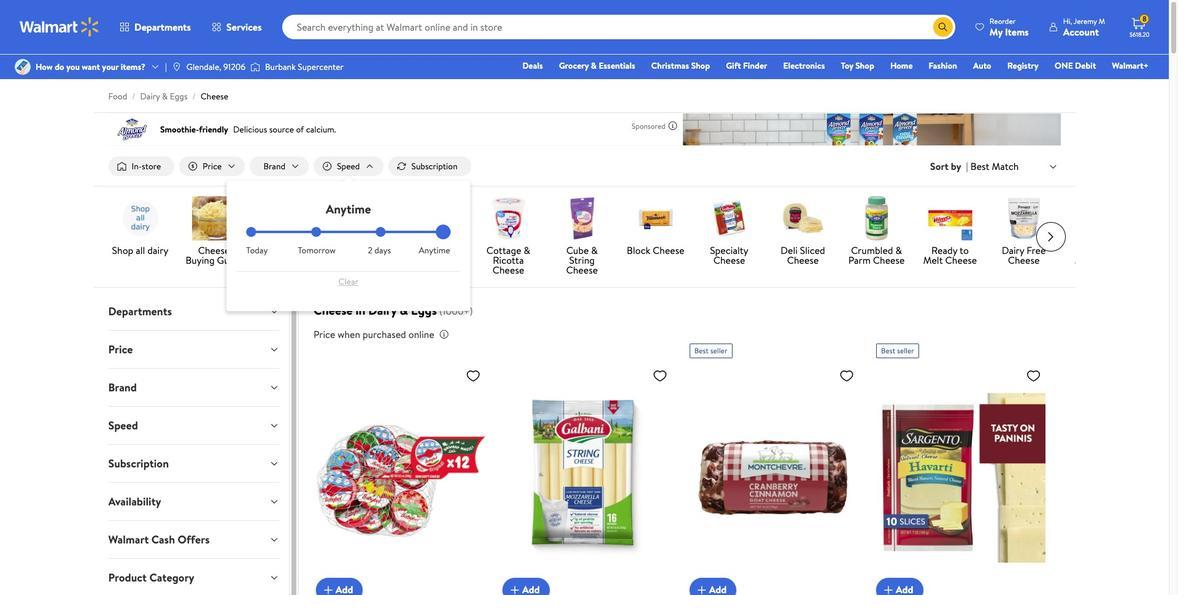 Task type: vqa. For each thing, say whether or not it's contained in the screenshot.
Friday within search field
no



Task type: describe. For each thing, give the bounding box(es) containing it.
cheese buying guide link
[[182, 196, 246, 268]]

reorder my items
[[990, 16, 1029, 38]]

cheese inside specialty cheese
[[714, 254, 745, 267]]

sort and filter section element
[[94, 147, 1075, 186]]

cheese inside ready to melt cheese
[[945, 254, 977, 267]]

best seller for montchevre cranberry cinnamon goat cheese log 4 oz image
[[694, 346, 728, 356]]

store
[[142, 160, 161, 172]]

price tab
[[98, 331, 289, 368]]

anytime inside how fast do you want your order? "option group"
[[419, 244, 450, 257]]

services
[[227, 20, 262, 34]]

block cheese link
[[624, 196, 688, 258]]

product
[[108, 570, 147, 586]]

cottage & ricotta cheese link
[[477, 196, 540, 277]]

how
[[36, 61, 53, 73]]

cheese making kit link
[[1066, 196, 1130, 268]]

guide
[[217, 254, 242, 267]]

tomorrow
[[298, 244, 336, 257]]

sort by |
[[930, 160, 968, 173]]

services button
[[201, 12, 272, 42]]

best for sargento® sliced havarti natural cheese, 10 slices image
[[881, 346, 895, 356]]

fashion
[[929, 60, 957, 72]]

& right food
[[162, 90, 168, 102]]

auto link
[[968, 59, 997, 72]]

cheese inside the cottage & ricotta cheese
[[493, 263, 524, 277]]

specialty cheese link
[[697, 196, 761, 268]]

add to cart image for sargento® sliced havarti natural cheese, 10 slices image
[[881, 583, 896, 595]]

dairy
[[147, 244, 168, 257]]

online
[[409, 328, 434, 341]]

glendale,
[[186, 61, 221, 73]]

dairy & eggs link
[[140, 90, 188, 102]]

days
[[375, 244, 391, 257]]

price when purchased online
[[314, 328, 434, 341]]

departments button
[[109, 12, 201, 42]]

crumbled & parm cheese link
[[845, 196, 909, 268]]

add to favorites list, montchevre cranberry cinnamon goat cheese log 4 oz image
[[840, 368, 854, 384]]

crumbled & parm cheese
[[849, 244, 905, 267]]

fashion link
[[923, 59, 963, 72]]

dairy free cheese image
[[1002, 196, 1046, 241]]

in-store button
[[108, 156, 175, 176]]

shop all dairy
[[112, 244, 168, 257]]

cheese in dairy & eggs (1000+)
[[314, 302, 473, 319]]

toy shop link
[[836, 59, 880, 72]]

0 vertical spatial price button
[[179, 156, 245, 176]]

deals link
[[517, 59, 549, 72]]

registry link
[[1002, 59, 1044, 72]]

all
[[136, 244, 145, 257]]

dairy free cheese
[[1002, 244, 1046, 267]]

you
[[66, 61, 80, 73]]

8
[[1143, 14, 1147, 24]]

price inside tab
[[108, 342, 133, 357]]

block
[[627, 244, 650, 257]]

food / dairy & eggs / cheese
[[108, 90, 228, 102]]

cube
[[566, 244, 589, 257]]

shredded cheese image
[[265, 196, 310, 241]]

glendale, 91206
[[186, 61, 246, 73]]

purchased
[[363, 328, 406, 341]]

block cheese
[[627, 244, 685, 257]]

shredded
[[267, 244, 308, 257]]

cheese making kit
[[1075, 244, 1120, 267]]

burbank
[[265, 61, 296, 73]]

match
[[992, 159, 1019, 173]]

buying
[[186, 254, 215, 267]]

clear button
[[246, 272, 451, 292]]

shredded cheese
[[267, 244, 308, 267]]

auto
[[973, 60, 992, 72]]

cheese inside sliced cheese link
[[345, 254, 377, 267]]

best inside 'dropdown button'
[[971, 159, 990, 173]]

cheese inside dairy free cheese
[[1008, 254, 1040, 267]]

walmart image
[[20, 17, 99, 37]]

account
[[1063, 25, 1099, 38]]

speed button inside sort and filter section element
[[314, 156, 383, 176]]

speed inside tab
[[108, 418, 138, 433]]

cheese inside crumbled & parm cheese
[[873, 254, 905, 267]]

cheese link
[[201, 90, 228, 102]]

specialty
[[710, 244, 749, 257]]

2
[[368, 244, 373, 257]]

& inside cream cheese & spreads
[[449, 254, 455, 267]]

search icon image
[[938, 22, 948, 32]]

cream cheese & spreads link
[[403, 196, 467, 277]]

finder
[[743, 60, 767, 72]]

parm
[[849, 254, 871, 267]]

cheese inside cream cheese & spreads
[[415, 254, 446, 267]]

8 $618.20
[[1130, 14, 1150, 39]]

product category
[[108, 570, 194, 586]]

0 vertical spatial anytime
[[326, 201, 371, 217]]

deli sliced cheese image
[[781, 196, 825, 241]]

free
[[1027, 244, 1046, 257]]

in
[[356, 302, 365, 319]]

eggs for in
[[411, 302, 437, 319]]

string
[[569, 254, 595, 267]]

brand for top brand dropdown button
[[264, 160, 285, 172]]

subscription button
[[98, 445, 289, 482]]

seller for montchevre cranberry cinnamon goat cheese log 4 oz image
[[710, 346, 728, 356]]

hi,
[[1063, 16, 1072, 26]]

specialty cheese
[[710, 244, 749, 267]]

category
[[149, 570, 194, 586]]

grocery & essentials
[[559, 60, 635, 72]]

gift
[[726, 60, 741, 72]]

0 horizontal spatial shop
[[112, 244, 133, 257]]

dairy free cheese link
[[992, 196, 1056, 268]]

registry
[[1008, 60, 1039, 72]]

subscription inside button
[[412, 160, 458, 172]]

cheese inside cheese buying guide
[[198, 244, 230, 257]]

add to cart image for montchevre cranberry cinnamon goat cheese log 4 oz image
[[694, 583, 709, 595]]

gift finder
[[726, 60, 767, 72]]

best match button
[[968, 158, 1061, 174]]

Walmart Site-Wide search field
[[282, 15, 955, 39]]

deals
[[523, 60, 543, 72]]

availability button
[[98, 483, 289, 520]]

crumbled,grated & parmesan cheese image
[[855, 196, 899, 241]]

debit
[[1075, 60, 1096, 72]]

2 / from the left
[[192, 90, 196, 102]]

1 vertical spatial price button
[[98, 331, 289, 368]]

next slide for chipmodulewithimages list image
[[1036, 222, 1066, 252]]

cheese inside deli sliced cheese
[[787, 254, 819, 267]]

supercenter
[[298, 61, 344, 73]]

cheese inside block cheese link
[[653, 244, 685, 257]]

1 vertical spatial price
[[314, 328, 335, 341]]

essentials
[[599, 60, 635, 72]]

shop all dairy image
[[118, 196, 162, 241]]

cheese buying guide image
[[192, 196, 236, 241]]

best seller for sargento® sliced havarti natural cheese, 10 slices image
[[881, 346, 914, 356]]

& inside the cottage & ricotta cheese
[[524, 244, 530, 257]]

cube & string cheese
[[566, 244, 598, 277]]

christmas
[[651, 60, 689, 72]]

1 vertical spatial brand button
[[98, 369, 289, 406]]

best match
[[971, 159, 1019, 173]]

dairy inside dairy free cheese
[[1002, 244, 1025, 257]]

cottage & ricotta cheese
[[487, 244, 530, 277]]

today
[[246, 244, 268, 257]]



Task type: locate. For each thing, give the bounding box(es) containing it.
dairy right in
[[368, 302, 397, 319]]

1 horizontal spatial dairy
[[368, 302, 397, 319]]

crumbled
[[851, 244, 893, 257]]

add to cart image for the galbani low moisture part skim mozzarella string cheese, 16 oz, 16 ct (refrigerated) image
[[508, 583, 522, 595]]

subscription up availability
[[108, 456, 169, 471]]

in-
[[132, 160, 142, 172]]

1 best seller from the left
[[694, 346, 728, 356]]

departments tab
[[98, 293, 289, 330]]

2 horizontal spatial best
[[971, 159, 990, 173]]

how fast do you want your order? option group
[[246, 227, 451, 257]]

2 best seller from the left
[[881, 346, 914, 356]]

0 vertical spatial brand button
[[250, 156, 309, 176]]

walmart cash offers button
[[98, 521, 289, 559]]

best for montchevre cranberry cinnamon goat cheese log 4 oz image
[[694, 346, 709, 356]]

 image for how do you want your items?
[[15, 59, 31, 75]]

0 vertical spatial eggs
[[170, 90, 188, 102]]

eggs
[[170, 90, 188, 102], [411, 302, 437, 319]]

0 vertical spatial subscription
[[412, 160, 458, 172]]

1 horizontal spatial /
[[192, 90, 196, 102]]

specialty cheese image
[[707, 196, 751, 241]]

1 horizontal spatial speed
[[337, 160, 360, 172]]

0 vertical spatial price
[[203, 160, 222, 172]]

add to cart image for babybel original flavored snack cheese, 8.5 oz, 12 count net. refrigerated image
[[321, 583, 336, 595]]

 image left how
[[15, 59, 31, 75]]

0 horizontal spatial best seller
[[694, 346, 728, 356]]

1 vertical spatial eggs
[[411, 302, 437, 319]]

&
[[591, 60, 597, 72], [162, 90, 168, 102], [524, 244, 530, 257], [591, 244, 598, 257], [896, 244, 902, 257], [449, 254, 455, 267], [400, 302, 408, 319]]

ready to melt cheese link
[[918, 196, 982, 268]]

anytime up how fast do you want your order? "option group"
[[326, 201, 371, 217]]

/
[[132, 90, 135, 102], [192, 90, 196, 102]]

1 horizontal spatial add to cart image
[[881, 583, 896, 595]]

dairy for /
[[140, 90, 160, 102]]

product category button
[[98, 559, 289, 595]]

0 vertical spatial speed
[[337, 160, 360, 172]]

1 horizontal spatial subscription
[[412, 160, 458, 172]]

0 vertical spatial dairy
[[140, 90, 160, 102]]

2 vertical spatial price
[[108, 342, 133, 357]]

dairy right food
[[140, 90, 160, 102]]

grocery & essentials link
[[553, 59, 641, 72]]

cream
[[421, 244, 449, 257]]

1 horizontal spatial best
[[881, 346, 895, 356]]

availability
[[108, 494, 161, 509]]

& right cottage
[[524, 244, 530, 257]]

home link
[[885, 59, 918, 72]]

1 horizontal spatial price
[[203, 160, 222, 172]]

2 add to cart image from the left
[[881, 583, 896, 595]]

1 horizontal spatial speed button
[[314, 156, 383, 176]]

1 horizontal spatial seller
[[897, 346, 914, 356]]

| inside sort and filter section element
[[966, 160, 968, 173]]

shop left all
[[112, 244, 133, 257]]

price inside sort and filter section element
[[203, 160, 222, 172]]

your
[[102, 61, 119, 73]]

cottage & ricotta cheese image
[[486, 196, 531, 241]]

0 horizontal spatial seller
[[710, 346, 728, 356]]

None radio
[[376, 227, 386, 237]]

melt
[[923, 254, 943, 267]]

1 sliced from the left
[[349, 244, 374, 257]]

1 seller from the left
[[710, 346, 728, 356]]

best
[[971, 159, 990, 173], [694, 346, 709, 356], [881, 346, 895, 356]]

cube & string cheese image
[[560, 196, 604, 241]]

cream cheese,mascarpone & spreads image
[[413, 196, 457, 241]]

1 horizontal spatial  image
[[250, 61, 260, 73]]

seller for sargento® sliced havarti natural cheese, 10 slices image
[[897, 346, 914, 356]]

2 horizontal spatial shop
[[856, 60, 874, 72]]

dairy left free
[[1002, 244, 1025, 257]]

add to cart image
[[508, 583, 522, 595], [694, 583, 709, 595]]

sliced inside sliced cheese
[[349, 244, 374, 257]]

1 horizontal spatial brand
[[264, 160, 285, 172]]

speed
[[337, 160, 360, 172], [108, 418, 138, 433]]

cheese buying guide
[[186, 244, 242, 267]]

0 horizontal spatial speed
[[108, 418, 138, 433]]

ad disclaimer and feedback for skylinedisplayad image
[[668, 121, 678, 131]]

shop
[[691, 60, 710, 72], [856, 60, 874, 72], [112, 244, 133, 257]]

departments up items?
[[134, 20, 191, 34]]

departments down shop all dairy
[[108, 304, 172, 319]]

items?
[[121, 61, 145, 73]]

gift finder link
[[721, 59, 773, 72]]

walmart
[[108, 532, 149, 547]]

brand for bottom brand dropdown button
[[108, 380, 137, 395]]

cheese
[[201, 90, 228, 102], [198, 244, 230, 257], [653, 244, 685, 257], [1082, 244, 1113, 257], [272, 254, 303, 267], [345, 254, 377, 267], [415, 254, 446, 267], [714, 254, 745, 267], [787, 254, 819, 267], [873, 254, 905, 267], [945, 254, 977, 267], [1008, 254, 1040, 267], [493, 263, 524, 277], [566, 263, 598, 277], [314, 302, 353, 319]]

0 vertical spatial departments
[[134, 20, 191, 34]]

cheese inside cube & string cheese link
[[566, 263, 598, 277]]

speed tab
[[98, 407, 289, 444]]

brand inside tab
[[108, 380, 137, 395]]

 image
[[15, 59, 31, 75], [250, 61, 260, 73]]

brand tab
[[98, 369, 289, 406]]

sliced
[[349, 244, 374, 257], [800, 244, 825, 257]]

price button up cheese buying guide image
[[179, 156, 245, 176]]

sliced inside deli sliced cheese
[[800, 244, 825, 257]]

2 sliced from the left
[[800, 244, 825, 257]]

eggs for /
[[170, 90, 188, 102]]

& inside crumbled & parm cheese
[[896, 244, 902, 257]]

2 horizontal spatial price
[[314, 328, 335, 341]]

/ left cheese link
[[192, 90, 196, 102]]

toy shop
[[841, 60, 874, 72]]

shredded cheese link
[[256, 196, 319, 268]]

legal information image
[[439, 330, 449, 339]]

electronics
[[783, 60, 825, 72]]

1 horizontal spatial shop
[[691, 60, 710, 72]]

shop for christmas shop
[[691, 60, 710, 72]]

offers
[[178, 532, 210, 547]]

brand button up speed tab
[[98, 369, 289, 406]]

walmart cash offers tab
[[98, 521, 289, 559]]

babybel original flavored snack cheese, 8.5 oz, 12 count net. refrigerated image
[[316, 363, 486, 593]]

2 horizontal spatial dairy
[[1002, 244, 1025, 257]]

shop right toy
[[856, 60, 874, 72]]

1 vertical spatial dairy
[[1002, 244, 1025, 257]]

product category tab
[[98, 559, 289, 595]]

m
[[1099, 16, 1105, 26]]

Anytime radio
[[441, 227, 451, 237]]

eggs up online
[[411, 302, 437, 319]]

how do you want your items?
[[36, 61, 145, 73]]

& right cube
[[591, 244, 598, 257]]

2 vertical spatial dairy
[[368, 302, 397, 319]]

jeremy
[[1074, 16, 1097, 26]]

shop for toy shop
[[856, 60, 874, 72]]

| right by
[[966, 160, 968, 173]]

block cheese image
[[634, 196, 678, 241]]

0 horizontal spatial add to cart image
[[321, 583, 336, 595]]

1 vertical spatial |
[[966, 160, 968, 173]]

departments inside popup button
[[134, 20, 191, 34]]

walmart cash offers
[[108, 532, 210, 547]]

 image for burbank supercenter
[[250, 61, 260, 73]]

kit
[[1108, 254, 1120, 267]]

eggs left cheese link
[[170, 90, 188, 102]]

galbani low moisture part skim mozzarella string cheese, 16 oz, 16 ct (refrigerated) image
[[503, 363, 672, 593]]

Search search field
[[282, 15, 955, 39]]

0 horizontal spatial speed button
[[98, 407, 289, 444]]

0 horizontal spatial |
[[165, 61, 167, 73]]

my
[[990, 25, 1003, 38]]

cream cheese & spreads
[[415, 244, 455, 277]]

walmart+
[[1112, 60, 1149, 72]]

0 vertical spatial brand
[[264, 160, 285, 172]]

/ right food
[[132, 90, 135, 102]]

ready
[[932, 244, 958, 257]]

1 horizontal spatial sliced
[[800, 244, 825, 257]]

food
[[108, 90, 127, 102]]

1 vertical spatial speed button
[[98, 407, 289, 444]]

 image right 91206 on the left top of page
[[250, 61, 260, 73]]

to
[[960, 244, 969, 257]]

montchevre cranberry cinnamon goat cheese log 4 oz image
[[690, 363, 859, 593]]

grocery
[[559, 60, 589, 72]]

speed button
[[314, 156, 383, 176], [98, 407, 289, 444]]

1 vertical spatial brand
[[108, 380, 137, 395]]

subscription tab
[[98, 445, 289, 482]]

0 horizontal spatial  image
[[15, 59, 31, 75]]

subscription
[[412, 160, 458, 172], [108, 456, 169, 471]]

| up dairy & eggs link
[[165, 61, 167, 73]]

price button down departments dropdown button
[[98, 331, 289, 368]]

cheese inside cheese making kit
[[1082, 244, 1113, 257]]

0 horizontal spatial sliced
[[349, 244, 374, 257]]

sargento® sliced havarti natural cheese, 10 slices image
[[876, 363, 1046, 593]]

brand inside sort and filter section element
[[264, 160, 285, 172]]

sliced cheese link
[[329, 196, 393, 268]]

1 horizontal spatial add to cart image
[[694, 583, 709, 595]]

1 horizontal spatial eggs
[[411, 302, 437, 319]]

one debit
[[1055, 60, 1096, 72]]

0 horizontal spatial dairy
[[140, 90, 160, 102]]

making
[[1075, 254, 1106, 267]]

availability tab
[[98, 483, 289, 520]]

hi, jeremy m account
[[1063, 16, 1105, 38]]

1 vertical spatial subscription
[[108, 456, 169, 471]]

91206
[[223, 61, 246, 73]]

cube & string cheese link
[[550, 196, 614, 277]]

one
[[1055, 60, 1073, 72]]

2 seller from the left
[[897, 346, 914, 356]]

spreads
[[418, 263, 451, 277]]

Tomorrow radio
[[311, 227, 321, 237]]

brand button up 'shredded cheese' image
[[250, 156, 309, 176]]

anytime up spreads at the top left
[[419, 244, 450, 257]]

sliced cheese image
[[339, 196, 383, 241]]

speed inside sort and filter section element
[[337, 160, 360, 172]]

ready to melt cheese image
[[928, 196, 972, 241]]

1 vertical spatial speed
[[108, 418, 138, 433]]

0 horizontal spatial best
[[694, 346, 709, 356]]

2 add to cart image from the left
[[694, 583, 709, 595]]

subscription up cream cheese,mascarpone & spreads image
[[412, 160, 458, 172]]

add to favorites list, babybel original flavored snack cheese, 8.5 oz, 12 count net. refrigerated image
[[466, 368, 481, 384]]

dairy for in
[[368, 302, 397, 319]]

speed button up sliced cheese image
[[314, 156, 383, 176]]

departments
[[134, 20, 191, 34], [108, 304, 172, 319]]

one debit link
[[1049, 59, 1102, 72]]

speed button up subscription dropdown button on the left of page
[[98, 407, 289, 444]]

sort
[[930, 160, 949, 173]]

0 horizontal spatial subscription
[[108, 456, 169, 471]]

0 horizontal spatial price
[[108, 342, 133, 357]]

$618.20
[[1130, 30, 1150, 39]]

add to cart image
[[321, 583, 336, 595], [881, 583, 896, 595]]

electronics link
[[778, 59, 831, 72]]

2 days
[[368, 244, 391, 257]]

1 horizontal spatial best seller
[[881, 346, 914, 356]]

& right "grocery"
[[591, 60, 597, 72]]

0 horizontal spatial /
[[132, 90, 135, 102]]

0 vertical spatial speed button
[[314, 156, 383, 176]]

burbank supercenter
[[265, 61, 344, 73]]

food link
[[108, 90, 127, 102]]

None range field
[[246, 231, 451, 233]]

1 vertical spatial departments
[[108, 304, 172, 319]]

1 vertical spatial anytime
[[419, 244, 450, 257]]

1 add to cart image from the left
[[508, 583, 522, 595]]

reorder
[[990, 16, 1016, 26]]

departments inside dropdown button
[[108, 304, 172, 319]]

dairy
[[140, 90, 160, 102], [1002, 244, 1025, 257], [368, 302, 397, 319]]

deli sliced cheese link
[[771, 196, 835, 268]]

0 horizontal spatial add to cart image
[[508, 583, 522, 595]]

shop right christmas
[[691, 60, 710, 72]]

add to favorites list, galbani low moisture part skim mozzarella string cheese, 16 oz, 16 ct (refrigerated) image
[[653, 368, 667, 384]]

& right 'crumbled'
[[896, 244, 902, 257]]

walmart+ link
[[1107, 59, 1154, 72]]

cheese inside the "shredded cheese"
[[272, 254, 303, 267]]

& inside cube & string cheese
[[591, 244, 598, 257]]

christmas shop link
[[646, 59, 716, 72]]

Today radio
[[246, 227, 256, 237]]

subscription inside dropdown button
[[108, 456, 169, 471]]

0 horizontal spatial brand
[[108, 380, 137, 395]]

& down "anytime" option
[[449, 254, 455, 267]]

 image
[[172, 62, 182, 72]]

0 horizontal spatial eggs
[[170, 90, 188, 102]]

by
[[951, 160, 961, 173]]

cottage
[[487, 244, 521, 257]]

add to favorites list, sargento® sliced havarti natural cheese, 10 slices image
[[1026, 368, 1041, 384]]

0 horizontal spatial anytime
[[326, 201, 371, 217]]

1 add to cart image from the left
[[321, 583, 336, 595]]

0 vertical spatial |
[[165, 61, 167, 73]]

& up purchased
[[400, 302, 408, 319]]

1 / from the left
[[132, 90, 135, 102]]

1 horizontal spatial |
[[966, 160, 968, 173]]

1 horizontal spatial anytime
[[419, 244, 450, 257]]



